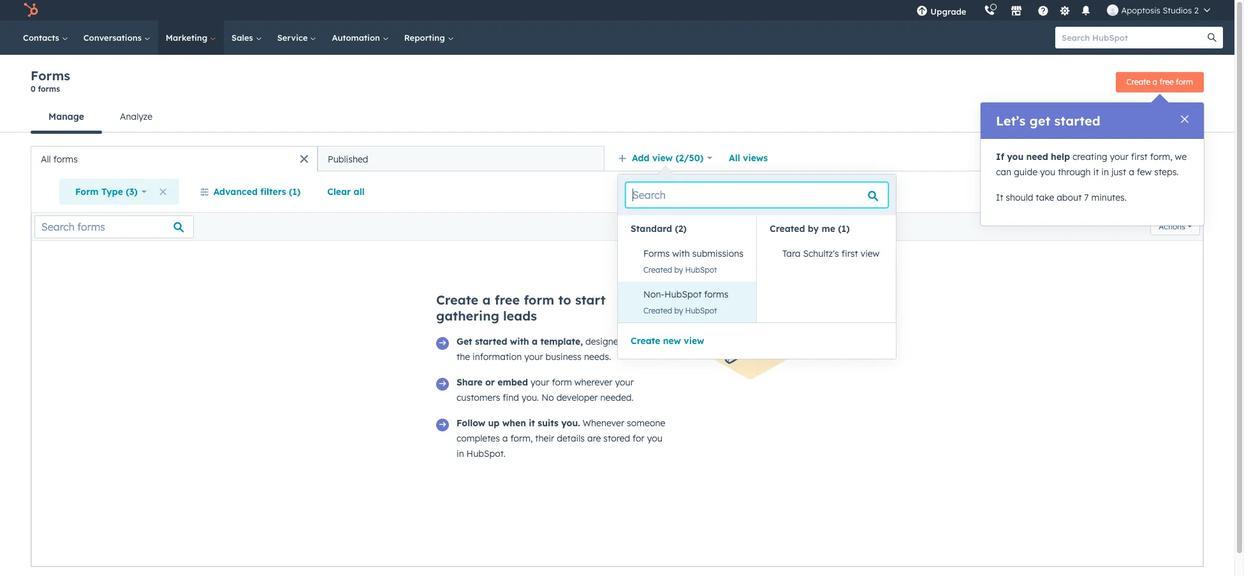 Task type: locate. For each thing, give the bounding box(es) containing it.
1 vertical spatial form,
[[510, 433, 533, 444]]

hubspot up create new view button
[[685, 306, 717, 316]]

just
[[1111, 166, 1126, 178]]

1 vertical spatial create
[[436, 292, 478, 308]]

0 horizontal spatial to
[[558, 292, 571, 308]]

1 horizontal spatial in
[[1101, 166, 1109, 178]]

gathering
[[436, 308, 499, 324]]

close image
[[1181, 115, 1189, 123]]

created inside forms with submissions created by hubspot
[[643, 265, 672, 275]]

1 vertical spatial hubspot
[[664, 289, 702, 300]]

with down (2)
[[672, 248, 690, 260]]

it inside creating your first form, we can guide you through it in just a few steps.
[[1093, 166, 1099, 178]]

it down creating
[[1093, 166, 1099, 178]]

suits
[[538, 418, 559, 429]]

0 vertical spatial by
[[808, 223, 819, 235]]

(1)
[[289, 186, 301, 198], [838, 223, 850, 235]]

create inside create new view button
[[631, 335, 660, 347]]

0 vertical spatial it
[[1093, 166, 1099, 178]]

create a free form
[[1126, 77, 1193, 86]]

your inside creating your first form, we can guide you through it in just a few steps.
[[1110, 151, 1129, 163]]

0 horizontal spatial view
[[652, 152, 673, 164]]

in down completes
[[457, 448, 464, 460]]

1 horizontal spatial first
[[1131, 151, 1148, 163]]

0 vertical spatial you
[[1007, 151, 1024, 163]]

it left suits
[[529, 418, 535, 429]]

0 vertical spatial with
[[672, 248, 690, 260]]

hubspot.
[[467, 448, 506, 460]]

need
[[1026, 151, 1048, 163]]

forms for non-
[[704, 289, 728, 300]]

hubspot image
[[23, 3, 38, 18]]

forms for forms
[[38, 84, 60, 94]]

forms up form
[[53, 153, 78, 165]]

0 vertical spatial free
[[1160, 77, 1174, 86]]

clear all
[[327, 186, 365, 198]]

created up non- at right
[[643, 265, 672, 275]]

0 horizontal spatial form,
[[510, 433, 533, 444]]

form type (3)
[[75, 186, 138, 198]]

view
[[652, 152, 673, 164], [861, 248, 880, 260], [684, 335, 704, 347]]

by
[[808, 223, 819, 235], [674, 265, 683, 275], [674, 306, 683, 316]]

should
[[1006, 192, 1033, 203]]

1 horizontal spatial free
[[1160, 77, 1174, 86]]

(1) right me
[[838, 223, 850, 235]]

0 horizontal spatial started
[[475, 336, 507, 348]]

1 vertical spatial forms
[[1176, 110, 1204, 122]]

hubspot inside forms with submissions created by hubspot
[[685, 265, 717, 275]]

0 vertical spatial in
[[1101, 166, 1109, 178]]

0 horizontal spatial (1)
[[289, 186, 301, 198]]

conversations link
[[76, 20, 158, 55]]

all down "manage" 'button'
[[41, 153, 51, 165]]

by inside forms with submissions created by hubspot
[[674, 265, 683, 275]]

1 vertical spatial in
[[457, 448, 464, 460]]

studios
[[1163, 5, 1192, 15]]

non-
[[643, 289, 665, 300]]

create left new
[[631, 335, 660, 347]]

first right schultz's
[[842, 248, 858, 260]]

free for create a free form
[[1160, 77, 1174, 86]]

view inside popup button
[[652, 152, 673, 164]]

hubspot down submissions on the right of the page
[[685, 265, 717, 275]]

1 vertical spatial started
[[475, 336, 507, 348]]

0 vertical spatial (1)
[[289, 186, 301, 198]]

0 vertical spatial form
[[1176, 77, 1193, 86]]

reporting link
[[396, 20, 461, 55]]

create
[[1126, 77, 1150, 86], [436, 292, 478, 308], [631, 335, 660, 347]]

1 vertical spatial forms
[[53, 153, 78, 165]]

2 vertical spatial created
[[643, 306, 672, 316]]

you
[[1007, 151, 1024, 163], [1040, 166, 1055, 178], [647, 433, 662, 444]]

forms inside button
[[53, 153, 78, 165]]

you.
[[522, 392, 539, 404], [561, 418, 580, 429]]

7
[[1084, 192, 1089, 203]]

create up get
[[436, 292, 478, 308]]

2 vertical spatial you
[[647, 433, 662, 444]]

all
[[729, 152, 740, 164], [41, 153, 51, 165]]

1 horizontal spatial all
[[729, 152, 740, 164]]

your up needed.
[[615, 377, 634, 388]]

get
[[457, 336, 472, 348]]

first inside creating your first form, we can guide you through it in just a few steps.
[[1131, 151, 1148, 163]]

in inside creating your first form, we can guide you through it in just a few steps.
[[1101, 166, 1109, 178]]

2 horizontal spatial view
[[861, 248, 880, 260]]

view right new
[[684, 335, 704, 347]]

a down when
[[502, 433, 508, 444]]

1 vertical spatial by
[[674, 265, 683, 275]]

follow up when it suits you.
[[457, 418, 580, 429]]

you. left no
[[522, 392, 539, 404]]

forms up 0
[[31, 68, 70, 84]]

1 vertical spatial first
[[842, 248, 858, 260]]

customers
[[457, 392, 500, 404]]

search button
[[1201, 27, 1223, 48]]

creating your first form, we can guide you through it in just a few steps.
[[996, 151, 1187, 178]]

their
[[535, 433, 554, 444]]

your up the just
[[1110, 151, 1129, 163]]

1 horizontal spatial started
[[1054, 113, 1100, 129]]

apoptosis studios 2
[[1121, 5, 1199, 15]]

reporting
[[404, 33, 447, 43]]

1 vertical spatial free
[[495, 292, 520, 308]]

2 vertical spatial forms
[[704, 289, 728, 300]]

notifications image
[[1080, 6, 1092, 17]]

analyze button
[[102, 101, 170, 132]]

all left views at the top right of the page
[[729, 152, 740, 164]]

first inside button
[[842, 248, 858, 260]]

0 vertical spatial hubspot
[[685, 265, 717, 275]]

create inside create a free form button
[[1126, 77, 1150, 86]]

all for all forms
[[41, 153, 51, 165]]

0 horizontal spatial create
[[436, 292, 478, 308]]

free
[[1160, 77, 1174, 86], [495, 292, 520, 308]]

0 vertical spatial first
[[1131, 151, 1148, 163]]

0 horizontal spatial all
[[41, 153, 51, 165]]

menu containing apoptosis studios 2
[[908, 0, 1219, 20]]

to left start
[[558, 292, 571, 308]]

0 horizontal spatial forms
[[31, 68, 70, 84]]

calling icon button
[[979, 2, 1001, 18]]

0 horizontal spatial in
[[457, 448, 464, 460]]

created inside button
[[770, 223, 805, 235]]

it
[[1093, 166, 1099, 178], [529, 418, 535, 429]]

first
[[1131, 151, 1148, 163], [842, 248, 858, 260]]

all forms
[[41, 153, 78, 165]]

form, down follow up when it suits you.
[[510, 433, 533, 444]]

created down non- at right
[[643, 306, 672, 316]]

created by me (1) button
[[757, 218, 896, 240]]

0
[[31, 84, 36, 94]]

developer
[[556, 392, 598, 404]]

first up few
[[1131, 151, 1148, 163]]

in
[[1101, 166, 1109, 178], [457, 448, 464, 460]]

form inside create a free form to start gathering leads
[[524, 292, 554, 308]]

forms
[[31, 68, 70, 84], [1176, 110, 1204, 122], [643, 248, 670, 260]]

free inside create a free form to start gathering leads
[[495, 292, 520, 308]]

forms down standard (2)
[[643, 248, 670, 260]]

0 horizontal spatial first
[[842, 248, 858, 260]]

forms 0 forms
[[31, 68, 70, 94]]

hubspot down forms with submissions created by hubspot
[[664, 289, 702, 300]]

non‑hubspot forms
[[1112, 110, 1204, 122]]

are
[[587, 433, 601, 444]]

menu
[[908, 0, 1219, 20]]

free up non‑hubspot forms
[[1160, 77, 1174, 86]]

1 vertical spatial (1)
[[838, 223, 850, 235]]

2 horizontal spatial forms
[[1176, 110, 1204, 122]]

create new view button
[[631, 333, 704, 349]]

published button
[[318, 146, 604, 172]]

1 vertical spatial created
[[643, 265, 672, 275]]

a left leads
[[482, 292, 491, 308]]

designed to gather the information your business needs.
[[457, 336, 665, 363]]

Search HubSpot search field
[[1055, 27, 1212, 48]]

1 vertical spatial with
[[510, 336, 529, 348]]

1 vertical spatial view
[[861, 248, 880, 260]]

0 horizontal spatial you
[[647, 433, 662, 444]]

created for forms with submissions
[[643, 265, 672, 275]]

form up close image
[[1176, 77, 1193, 86]]

sales link
[[224, 20, 270, 55]]

1 horizontal spatial forms
[[643, 248, 670, 260]]

form inside create a free form button
[[1176, 77, 1193, 86]]

forms inside forms 0 forms
[[38, 84, 60, 94]]

help image
[[1038, 6, 1049, 17]]

forms inside non-hubspot forms created by hubspot
[[704, 289, 728, 300]]

tara schultz's first view button
[[770, 241, 896, 267]]

0 vertical spatial view
[[652, 152, 673, 164]]

you down need
[[1040, 166, 1055, 178]]

settings image
[[1059, 5, 1071, 17]]

by up non-hubspot forms button
[[674, 265, 683, 275]]

1 horizontal spatial with
[[672, 248, 690, 260]]

your down get started with a template,
[[524, 351, 543, 363]]

list box
[[618, 216, 896, 323]]

create inside create a free form to start gathering leads
[[436, 292, 478, 308]]

advanced
[[213, 186, 258, 198]]

1 horizontal spatial you
[[1007, 151, 1024, 163]]

a inside create a free form to start gathering leads
[[482, 292, 491, 308]]

form up no
[[552, 377, 572, 388]]

started up information
[[475, 336, 507, 348]]

completes
[[457, 433, 500, 444]]

2 horizontal spatial create
[[1126, 77, 1150, 86]]

advanced filters (1) button
[[192, 179, 309, 205]]

with
[[672, 248, 690, 260], [510, 336, 529, 348]]

2 vertical spatial by
[[674, 306, 683, 316]]

0 vertical spatial created
[[770, 223, 805, 235]]

1 horizontal spatial form,
[[1150, 151, 1172, 163]]

1 vertical spatial to
[[626, 336, 635, 348]]

type
[[101, 186, 123, 198]]

2 horizontal spatial you
[[1040, 166, 1055, 178]]

2 vertical spatial view
[[684, 335, 704, 347]]

form up get started with a template,
[[524, 292, 554, 308]]

(1) right filters
[[289, 186, 301, 198]]

0 vertical spatial forms
[[31, 68, 70, 84]]

form
[[1176, 77, 1193, 86], [524, 292, 554, 308], [552, 377, 572, 388]]

0 vertical spatial form,
[[1150, 151, 1172, 163]]

a up non‑hubspot forms
[[1153, 77, 1157, 86]]

you right for
[[647, 433, 662, 444]]

0 horizontal spatial free
[[495, 292, 520, 308]]

2 vertical spatial forms
[[643, 248, 670, 260]]

view right schultz's
[[861, 248, 880, 260]]

conversations
[[83, 33, 144, 43]]

a inside button
[[1153, 77, 1157, 86]]

0 vertical spatial started
[[1054, 113, 1100, 129]]

with inside forms with submissions created by hubspot
[[672, 248, 690, 260]]

template,
[[540, 336, 583, 348]]

published
[[328, 153, 368, 165]]

view inside button
[[861, 248, 880, 260]]

1 horizontal spatial create
[[631, 335, 660, 347]]

in inside whenever someone completes a form, their details are stored for you in hubspot.
[[457, 448, 464, 460]]

embed
[[498, 377, 528, 388]]

by left me
[[808, 223, 819, 235]]

folders
[[1153, 153, 1184, 165]]

all views
[[729, 152, 768, 164]]

by up new
[[674, 306, 683, 316]]

form inside your form wherever your customers find you. no developer needed.
[[552, 377, 572, 388]]

2 vertical spatial form
[[552, 377, 572, 388]]

started right get
[[1054, 113, 1100, 129]]

create up non‑hubspot
[[1126, 77, 1150, 86]]

all inside button
[[41, 153, 51, 165]]

2 vertical spatial hubspot
[[685, 306, 717, 316]]

created inside non-hubspot forms created by hubspot
[[643, 306, 672, 316]]

view inside button
[[684, 335, 704, 347]]

we
[[1175, 151, 1187, 163]]

started
[[1054, 113, 1100, 129], [475, 336, 507, 348]]

0 vertical spatial forms
[[38, 84, 60, 94]]

menu item
[[975, 0, 978, 20]]

1 vertical spatial you.
[[561, 418, 580, 429]]

forms right 0
[[38, 84, 60, 94]]

by inside the created by me (1) button
[[808, 223, 819, 235]]

0 horizontal spatial with
[[510, 336, 529, 348]]

1 horizontal spatial it
[[1093, 166, 1099, 178]]

create a free form button
[[1116, 72, 1204, 92]]

1 horizontal spatial view
[[684, 335, 704, 347]]

you. inside your form wherever your customers find you. no developer needed.
[[522, 392, 539, 404]]

navigation
[[31, 101, 170, 134]]

to left gather at the right bottom of the page
[[626, 336, 635, 348]]

0 vertical spatial create
[[1126, 77, 1150, 86]]

add view (2/50) button
[[610, 145, 721, 171]]

0 horizontal spatial you.
[[522, 392, 539, 404]]

you inside creating your first form, we can guide you through it in just a few steps.
[[1040, 166, 1055, 178]]

form, up steps.
[[1150, 151, 1172, 163]]

1 vertical spatial form
[[524, 292, 554, 308]]

forms inside banner
[[31, 68, 70, 84]]

you right if
[[1007, 151, 1024, 163]]

free inside button
[[1160, 77, 1174, 86]]

view right add
[[652, 152, 673, 164]]

standard
[[631, 223, 672, 235]]

1 horizontal spatial to
[[626, 336, 635, 348]]

share
[[457, 377, 483, 388]]

it should take about 7 minutes.
[[996, 192, 1127, 203]]

1 horizontal spatial (1)
[[838, 223, 850, 235]]

you. up details
[[561, 418, 580, 429]]

1 vertical spatial you
[[1040, 166, 1055, 178]]

schultz's
[[803, 248, 839, 260]]

forms down forms with submissions created by hubspot
[[704, 289, 728, 300]]

by inside non-hubspot forms created by hubspot
[[674, 306, 683, 316]]

in left the just
[[1101, 166, 1109, 178]]

forms up we
[[1176, 110, 1204, 122]]

take
[[1036, 192, 1054, 203]]

2 vertical spatial create
[[631, 335, 660, 347]]

0 vertical spatial you.
[[522, 392, 539, 404]]

created up tara
[[770, 223, 805, 235]]

manage
[[48, 111, 84, 122]]

upgrade image
[[917, 6, 928, 17]]

form,
[[1150, 151, 1172, 163], [510, 433, 533, 444]]

form, inside whenever someone completes a form, their details are stored for you in hubspot.
[[510, 433, 533, 444]]

0 horizontal spatial it
[[529, 418, 535, 429]]

forms inside forms with submissions created by hubspot
[[643, 248, 670, 260]]

all forms button
[[31, 146, 318, 172]]

with down leads
[[510, 336, 529, 348]]

0 vertical spatial to
[[558, 292, 571, 308]]

a right the just
[[1129, 166, 1134, 178]]

forms banner
[[31, 68, 1204, 101]]

free up get started with a template,
[[495, 292, 520, 308]]



Task type: describe. For each thing, give the bounding box(es) containing it.
whenever
[[583, 418, 624, 429]]

upgrade
[[931, 6, 966, 17]]

1 vertical spatial it
[[529, 418, 535, 429]]

wherever
[[574, 377, 613, 388]]

a inside creating your first form, we can guide you through it in just a few steps.
[[1129, 166, 1134, 178]]

(1) inside 'list box'
[[838, 223, 850, 235]]

create new view
[[631, 335, 704, 347]]

let's get started
[[996, 113, 1100, 129]]

the
[[457, 351, 470, 363]]

information
[[473, 351, 522, 363]]

service link
[[270, 20, 324, 55]]

form for create a free form
[[1176, 77, 1193, 86]]

first for your
[[1131, 151, 1148, 163]]

contacts
[[23, 33, 62, 43]]

navigation containing manage
[[31, 101, 170, 134]]

standard (2)
[[631, 223, 687, 235]]

first for schultz's
[[842, 248, 858, 260]]

analyze
[[120, 111, 152, 122]]

2
[[1194, 5, 1199, 15]]

to inside the designed to gather the information your business needs.
[[626, 336, 635, 348]]

hubspot link
[[15, 3, 48, 18]]

a inside whenever someone completes a form, their details are stored for you in hubspot.
[[502, 433, 508, 444]]

few
[[1137, 166, 1152, 178]]

forms with submissions created by hubspot
[[643, 248, 744, 275]]

it
[[996, 192, 1003, 203]]

all views link
[[721, 145, 776, 171]]

non‑hubspot forms button
[[1099, 108, 1204, 125]]

follow
[[457, 418, 485, 429]]

form type (3) button
[[67, 179, 155, 205]]

if you need help
[[996, 151, 1070, 163]]

filters
[[260, 186, 286, 198]]

needed.
[[600, 392, 634, 404]]

guide
[[1014, 166, 1037, 178]]

your up no
[[531, 377, 549, 388]]

hubspot for with
[[685, 265, 717, 275]]

Search search field
[[626, 182, 888, 208]]

1 horizontal spatial you.
[[561, 418, 580, 429]]

automation
[[332, 33, 382, 43]]

up
[[488, 418, 500, 429]]

created for non-hubspot forms
[[643, 306, 672, 316]]

advanced filters (1)
[[213, 186, 301, 198]]

you inside whenever someone completes a form, their details are stored for you in hubspot.
[[647, 433, 662, 444]]

form
[[75, 186, 99, 198]]

(2/50)
[[676, 152, 704, 164]]

tara schultz image
[[1107, 4, 1119, 16]]

help
[[1051, 151, 1070, 163]]

search image
[[1208, 33, 1217, 42]]

apoptosis
[[1121, 5, 1160, 15]]

if
[[996, 151, 1004, 163]]

create for create new view
[[631, 335, 660, 347]]

let's
[[996, 113, 1026, 129]]

get started with a template,
[[457, 336, 583, 348]]

hubspot for hubspot
[[685, 306, 717, 316]]

get
[[1030, 113, 1050, 129]]

sales
[[232, 33, 255, 43]]

calling icon image
[[984, 5, 996, 17]]

help button
[[1033, 0, 1054, 20]]

marketplaces image
[[1011, 6, 1022, 17]]

create for create a free form to start gathering leads
[[436, 292, 478, 308]]

gather
[[638, 336, 665, 348]]

free for create a free form to start gathering leads
[[495, 292, 520, 308]]

Search forms search field
[[34, 215, 194, 238]]

details
[[557, 433, 585, 444]]

no
[[541, 392, 554, 404]]

for
[[633, 433, 645, 444]]

settings link
[[1057, 4, 1073, 17]]

or
[[485, 377, 495, 388]]

clear
[[327, 186, 351, 198]]

automation link
[[324, 20, 396, 55]]

forms for forms with submissions created by hubspot
[[643, 248, 670, 260]]

actions
[[1159, 222, 1185, 231]]

(2)
[[675, 223, 687, 235]]

form, inside creating your first form, we can guide you through it in just a few steps.
[[1150, 151, 1172, 163]]

share or embed
[[457, 377, 528, 388]]

standard (2) button
[[618, 218, 756, 240]]

submissions
[[692, 248, 744, 260]]

non-hubspot forms created by hubspot
[[643, 289, 728, 316]]

add
[[632, 152, 650, 164]]

clear all button
[[319, 179, 373, 205]]

when
[[502, 418, 526, 429]]

whenever someone completes a form, their details are stored for you in hubspot.
[[457, 418, 665, 460]]

your inside the designed to gather the information your business needs.
[[524, 351, 543, 363]]

to inside create a free form to start gathering leads
[[558, 292, 571, 308]]

forms with submissions button
[[631, 241, 756, 267]]

all for all views
[[729, 152, 740, 164]]

through
[[1058, 166, 1091, 178]]

marketplaces button
[[1003, 0, 1030, 20]]

non‑hubspot
[[1112, 110, 1173, 122]]

a left template,
[[532, 336, 538, 348]]

marketing
[[166, 33, 210, 43]]

create a free form to start gathering leads
[[436, 292, 606, 324]]

by for forms
[[674, 306, 683, 316]]

tara
[[782, 248, 801, 260]]

create for create a free form
[[1126, 77, 1150, 86]]

leads
[[503, 308, 537, 324]]

start
[[575, 292, 606, 308]]

list box containing standard (2)
[[618, 216, 896, 323]]

views
[[743, 152, 768, 164]]

forms inside button
[[1176, 110, 1204, 122]]

forms for forms 0 forms
[[31, 68, 70, 84]]

marketing link
[[158, 20, 224, 55]]

notifications button
[[1075, 0, 1097, 20]]

manage button
[[31, 101, 102, 134]]

actions button
[[1151, 218, 1200, 235]]

designed
[[585, 336, 624, 348]]

non-hubspot forms button
[[631, 282, 756, 307]]

minutes.
[[1091, 192, 1127, 203]]

new
[[663, 335, 681, 347]]

by for submissions
[[674, 265, 683, 275]]

form for create a free form to start gathering leads
[[524, 292, 554, 308]]

your form wherever your customers find you. no developer needed.
[[457, 377, 634, 404]]



Task type: vqa. For each thing, say whether or not it's contained in the screenshot.
the top 'HubSpot'
yes



